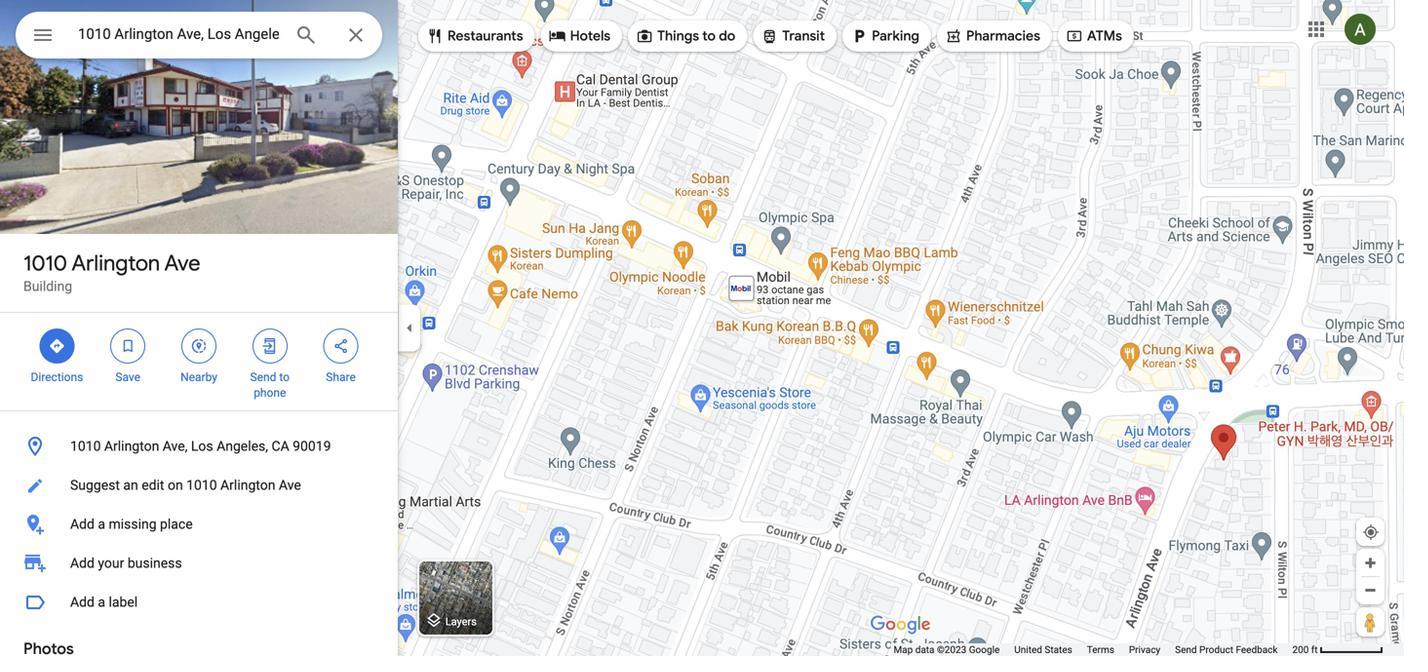 Task type: locate. For each thing, give the bounding box(es) containing it.
arlington inside 1010 arlington ave building
[[72, 250, 160, 277]]

ave down ca
[[279, 477, 301, 493]]

actions for 1010 arlington ave region
[[0, 313, 398, 411]]

0 vertical spatial to
[[702, 27, 716, 45]]

footer
[[894, 644, 1293, 656]]

arlington down angeles,
[[220, 477, 275, 493]]

arlington for ave
[[72, 250, 160, 277]]

zoom in image
[[1363, 556, 1378, 571]]

200 ft
[[1293, 644, 1318, 656]]

arlington up an
[[104, 438, 159, 454]]

send up phone
[[250, 371, 276, 384]]

a left label
[[98, 594, 105, 610]]

0 horizontal spatial ave
[[164, 250, 200, 277]]

add inside button
[[70, 594, 95, 610]]

los
[[191, 438, 213, 454]]

save
[[115, 371, 140, 384]]

1 horizontal spatial ave
[[279, 477, 301, 493]]

3 add from the top
[[70, 594, 95, 610]]

1010
[[23, 250, 67, 277], [70, 438, 101, 454], [186, 477, 217, 493]]

edit
[[142, 477, 164, 493]]

google account: angela cha  
(angela.cha@adept.ai) image
[[1345, 14, 1376, 45]]

ave
[[164, 250, 200, 277], [279, 477, 301, 493]]

0 vertical spatial send
[[250, 371, 276, 384]]


[[850, 25, 868, 47]]

1 vertical spatial ave
[[279, 477, 301, 493]]

a inside add a label button
[[98, 594, 105, 610]]

to left do
[[702, 27, 716, 45]]

0 horizontal spatial to
[[279, 371, 290, 384]]

1010 inside 1010 arlington ave building
[[23, 250, 67, 277]]

product
[[1200, 644, 1234, 656]]

1 add from the top
[[70, 516, 95, 532]]

parking
[[872, 27, 920, 45]]

 transit
[[761, 25, 825, 47]]

1 vertical spatial add
[[70, 555, 95, 571]]

send left the product
[[1175, 644, 1197, 656]]

2 a from the top
[[98, 594, 105, 610]]

directions
[[31, 371, 83, 384]]

0 horizontal spatial 1010
[[23, 250, 67, 277]]

terms button
[[1087, 644, 1115, 656]]

terms
[[1087, 644, 1115, 656]]

business
[[128, 555, 182, 571]]


[[761, 25, 779, 47]]

1010 up suggest
[[70, 438, 101, 454]]

a for label
[[98, 594, 105, 610]]

0 horizontal spatial send
[[250, 371, 276, 384]]

2 vertical spatial add
[[70, 594, 95, 610]]

add a label button
[[0, 583, 398, 622]]

add
[[70, 516, 95, 532], [70, 555, 95, 571], [70, 594, 95, 610]]

privacy
[[1129, 644, 1161, 656]]

1 horizontal spatial to
[[702, 27, 716, 45]]

add your business
[[70, 555, 182, 571]]

1 vertical spatial to
[[279, 371, 290, 384]]


[[332, 335, 350, 357]]

add your business link
[[0, 544, 398, 583]]

map
[[894, 644, 913, 656]]

ca
[[272, 438, 289, 454]]

united states button
[[1015, 644, 1073, 656]]

1010 arlington ave main content
[[0, 0, 398, 656]]

0 vertical spatial ave
[[164, 250, 200, 277]]

1010 Arlington Ave, Los Angeles, CA 90019 field
[[16, 12, 382, 59]]

things
[[657, 27, 699, 45]]

map data ©2023 google
[[894, 644, 1000, 656]]

layers
[[445, 616, 477, 628]]

nearby
[[180, 371, 217, 384]]

send inside button
[[1175, 644, 1197, 656]]

add for add your business
[[70, 555, 95, 571]]

2 vertical spatial 1010
[[186, 477, 217, 493]]

2 add from the top
[[70, 555, 95, 571]]


[[48, 335, 66, 357]]

1 vertical spatial 1010
[[70, 438, 101, 454]]

add down suggest
[[70, 516, 95, 532]]

transit
[[782, 27, 825, 45]]

missing
[[109, 516, 157, 532]]

data
[[915, 644, 935, 656]]

1 vertical spatial arlington
[[104, 438, 159, 454]]

google maps element
[[0, 0, 1404, 656]]

none field inside 1010 arlington ave, los angeles, ca 90019 field
[[78, 22, 279, 46]]

0 vertical spatial a
[[98, 516, 105, 532]]

share
[[326, 371, 356, 384]]

a inside add a missing place 'button'
[[98, 516, 105, 532]]

your
[[98, 555, 124, 571]]

footer containing map data ©2023 google
[[894, 644, 1293, 656]]

1 vertical spatial send
[[1175, 644, 1197, 656]]


[[119, 335, 137, 357]]

a left missing
[[98, 516, 105, 532]]

add left your
[[70, 555, 95, 571]]

0 vertical spatial arlington
[[72, 250, 160, 277]]

to
[[702, 27, 716, 45], [279, 371, 290, 384]]

arlington up building
[[72, 250, 160, 277]]

add a missing place
[[70, 516, 193, 532]]

add left label
[[70, 594, 95, 610]]

do
[[719, 27, 736, 45]]

1 vertical spatial a
[[98, 594, 105, 610]]

privacy button
[[1129, 644, 1161, 656]]

2 horizontal spatial 1010
[[186, 477, 217, 493]]

arlington for ave,
[[104, 438, 159, 454]]

ave up 
[[164, 250, 200, 277]]

ave inside button
[[279, 477, 301, 493]]

add inside 'button'
[[70, 516, 95, 532]]

 search field
[[16, 12, 382, 62]]

states
[[1045, 644, 1073, 656]]

google
[[969, 644, 1000, 656]]

label
[[109, 594, 138, 610]]

a
[[98, 516, 105, 532], [98, 594, 105, 610]]

1 horizontal spatial send
[[1175, 644, 1197, 656]]

send
[[250, 371, 276, 384], [1175, 644, 1197, 656]]

200
[[1293, 644, 1309, 656]]

send inside send to phone
[[250, 371, 276, 384]]

to inside send to phone
[[279, 371, 290, 384]]

 button
[[16, 12, 70, 62]]

footer inside the google maps element
[[894, 644, 1293, 656]]

phone
[[254, 386, 286, 400]]

0 vertical spatial 1010
[[23, 250, 67, 277]]

None field
[[78, 22, 279, 46]]

suggest an edit on 1010 arlington ave button
[[0, 466, 398, 505]]

1 horizontal spatial 1010
[[70, 438, 101, 454]]

send for send to phone
[[250, 371, 276, 384]]

collapse side panel image
[[399, 317, 420, 339]]

0 vertical spatial add
[[70, 516, 95, 532]]

1010 up building
[[23, 250, 67, 277]]

 things to do
[[636, 25, 736, 47]]

1 a from the top
[[98, 516, 105, 532]]

arlington
[[72, 250, 160, 277], [104, 438, 159, 454], [220, 477, 275, 493]]


[[636, 25, 654, 47]]

1010 right on
[[186, 477, 217, 493]]

to up phone
[[279, 371, 290, 384]]



Task type: vqa. For each thing, say whether or not it's contained in the screenshot.


Task type: describe. For each thing, give the bounding box(es) containing it.
united states
[[1015, 644, 1073, 656]]

hotels
[[570, 27, 611, 45]]

zoom out image
[[1363, 583, 1378, 598]]

add for add a label
[[70, 594, 95, 610]]

suggest an edit on 1010 arlington ave
[[70, 477, 301, 493]]

to inside  things to do
[[702, 27, 716, 45]]

send product feedback
[[1175, 644, 1278, 656]]

suggest
[[70, 477, 120, 493]]

add a missing place button
[[0, 505, 398, 544]]

1010 for ave,
[[70, 438, 101, 454]]

show your location image
[[1362, 524, 1380, 541]]


[[261, 335, 279, 357]]

feedback
[[1236, 644, 1278, 656]]

ft
[[1311, 644, 1318, 656]]

1010 arlington ave, los angeles, ca 90019
[[70, 438, 331, 454]]

angeles,
[[217, 438, 268, 454]]


[[945, 25, 963, 47]]

add for add a missing place
[[70, 516, 95, 532]]

restaurants
[[448, 27, 523, 45]]


[[1066, 25, 1083, 47]]

 hotels
[[549, 25, 611, 47]]

ave inside 1010 arlington ave building
[[164, 250, 200, 277]]

90019
[[293, 438, 331, 454]]

2 vertical spatial arlington
[[220, 477, 275, 493]]

send product feedback button
[[1175, 644, 1278, 656]]

©2023
[[937, 644, 967, 656]]

atms
[[1087, 27, 1122, 45]]

pharmacies
[[966, 27, 1040, 45]]

a for missing
[[98, 516, 105, 532]]


[[426, 25, 444, 47]]

show street view coverage image
[[1357, 608, 1385, 637]]

add a label
[[70, 594, 138, 610]]

 pharmacies
[[945, 25, 1040, 47]]

send to phone
[[250, 371, 290, 400]]

 atms
[[1066, 25, 1122, 47]]


[[549, 25, 566, 47]]

on
[[168, 477, 183, 493]]

building
[[23, 278, 72, 295]]

200 ft button
[[1293, 644, 1384, 656]]

 parking
[[850, 25, 920, 47]]

send for send product feedback
[[1175, 644, 1197, 656]]


[[31, 21, 55, 49]]

1010 arlington ave, los angeles, ca 90019 button
[[0, 427, 398, 466]]

place
[[160, 516, 193, 532]]

ave,
[[163, 438, 188, 454]]

united
[[1015, 644, 1042, 656]]

1010 arlington ave building
[[23, 250, 200, 295]]

an
[[123, 477, 138, 493]]

1010 for ave
[[23, 250, 67, 277]]

 restaurants
[[426, 25, 523, 47]]


[[190, 335, 208, 357]]



